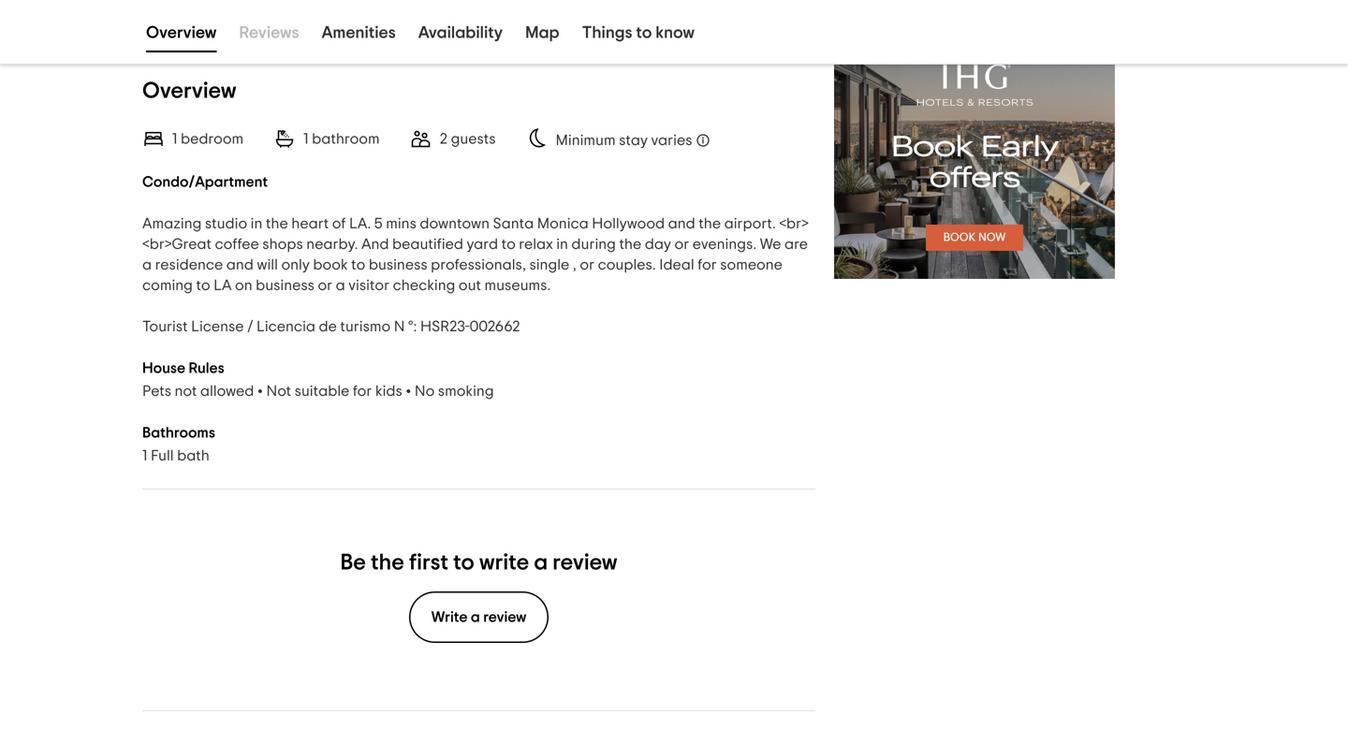 Task type: describe. For each thing, give the bounding box(es) containing it.
(
[[238, 13, 241, 24]]

tourist
[[142, 319, 188, 334]]

5
[[374, 216, 383, 231]]

be the first to write a review
[[340, 552, 617, 574]]

write
[[479, 552, 529, 574]]

things
[[582, 24, 632, 41]]

the up the evenings.
[[699, 216, 721, 231]]

private kitchen image
[[648, 0, 815, 47]]

allowed
[[200, 384, 254, 399]]

only
[[281, 257, 310, 272]]

mins
[[386, 216, 416, 231]]

bathroom
[[312, 132, 380, 147]]

1 bathroom
[[303, 132, 380, 147]]

°:
[[408, 319, 417, 334]]

be
[[340, 552, 366, 574]]

1 bedroom
[[172, 132, 244, 147]]

1 vertical spatial business
[[256, 278, 315, 293]]

0 vertical spatial or
[[675, 237, 689, 252]]

yard
[[467, 237, 498, 252]]

map
[[525, 24, 560, 41]]

condo/apartment
[[142, 175, 268, 190]]

museums.
[[484, 278, 551, 293]]

0 vertical spatial and
[[668, 216, 695, 231]]

amenities
[[322, 24, 396, 41]]

professionals,
[[431, 257, 526, 272]]

write a review link
[[409, 592, 548, 643]]

hollywood
[[592, 216, 665, 231]]

0 horizontal spatial for
[[353, 384, 372, 399]]

license
[[191, 319, 244, 334]]

coffee
[[215, 237, 259, 252]]

licencia
[[256, 319, 315, 334]]

to left 'la'
[[196, 278, 210, 293]]

airport.
[[724, 216, 776, 231]]

house
[[142, 361, 185, 376]]

will
[[257, 257, 278, 272]]

suitable
[[295, 384, 350, 399]]

of
[[332, 216, 346, 231]]

0 horizontal spatial review
[[483, 610, 526, 625]]

during
[[571, 237, 616, 252]]

/
[[247, 319, 253, 334]]

002662
[[469, 319, 520, 334]]

to down 'santa'
[[501, 237, 516, 252]]

santa
[[493, 216, 534, 231]]

0 horizontal spatial or
[[318, 278, 332, 293]]

availability button
[[414, 19, 507, 52]]

monica
[[537, 216, 589, 231]]

2
[[440, 132, 448, 147]]

full
[[151, 448, 174, 463]]

bath
[[177, 448, 210, 463]]

out
[[459, 278, 481, 293]]

are
[[784, 237, 808, 252]]

downtown
[[420, 216, 490, 231]]

checking
[[393, 278, 455, 293]]

availability
[[418, 24, 503, 41]]

not suitable for kids
[[266, 384, 402, 399]]

to right first
[[453, 552, 474, 574]]

not
[[266, 384, 291, 399]]

de
[[319, 319, 337, 334]]

stay
[[619, 133, 648, 148]]

1 inside bathrooms 1 full bath
[[142, 448, 147, 463]]

first
[[409, 552, 448, 574]]

carousel of images figure
[[142, 0, 647, 47]]

heart
[[291, 216, 329, 231]]

the right be
[[371, 552, 404, 574]]

minimum
[[556, 133, 616, 148]]

1 vertical spatial overview
[[142, 80, 236, 103]]

evenings.
[[693, 237, 757, 252]]

map button
[[522, 19, 563, 52]]

la
[[214, 278, 232, 293]]

guests
[[451, 132, 496, 147]]

house rules
[[142, 361, 224, 376]]

relax
[[519, 237, 553, 252]]

the up shops
[[266, 216, 288, 231]]

nearby.
[[306, 237, 358, 252]]

the down the 'hollywood'
[[619, 237, 642, 252]]

to up visitor
[[351, 257, 365, 272]]



Task type: vqa. For each thing, say whether or not it's contained in the screenshot.
the leftmost the not
no



Task type: locate. For each thing, give the bounding box(es) containing it.
things to know button
[[578, 19, 698, 52]]

terrace/patio image
[[142, 0, 647, 47]]

review right write
[[553, 552, 617, 574]]

no
[[415, 384, 435, 399]]

to inside button
[[636, 24, 652, 41]]

1 horizontal spatial business
[[369, 257, 428, 272]]

n
[[394, 319, 405, 334]]

amazing
[[142, 216, 202, 231]]

write a review
[[431, 610, 526, 625]]

1 horizontal spatial or
[[580, 257, 595, 272]]

for inside amazing studio in the heart of la. 5 mins downtown santa monica hollywood and the airport. <br> <br>great coffee shops nearby. and beautified yard to relax in during the day or evenings. we are a residence and will only book to business professionals, single , or couples. ideal for someone coming to la on business or a visitor checking out museums. tourist license / licencia de turismo n °: hsr23-002662
[[698, 257, 717, 272]]

1 left the bedroom
[[172, 132, 177, 147]]

coming
[[142, 278, 193, 293]]

1 horizontal spatial review
[[553, 552, 617, 574]]

varies
[[651, 133, 692, 148]]

0 horizontal spatial and
[[226, 257, 254, 272]]

things to know
[[582, 24, 695, 41]]

tab list containing overview
[[120, 15, 1228, 56]]

1 vertical spatial and
[[226, 257, 254, 272]]

,
[[573, 257, 577, 272]]

1 horizontal spatial 1
[[172, 132, 177, 147]]

to left the know at the top
[[636, 24, 652, 41]]

and down coffee
[[226, 257, 254, 272]]

all photos ( 8
[[185, 13, 247, 24]]

0 vertical spatial overview
[[146, 24, 217, 41]]

hsr23-
[[420, 319, 469, 334]]

pets not allowed
[[142, 384, 254, 399]]

someone
[[720, 257, 783, 272]]

overview
[[146, 24, 217, 41], [142, 80, 236, 103]]

2 guests
[[440, 132, 496, 147]]

0 vertical spatial review
[[553, 552, 617, 574]]

kids
[[375, 384, 402, 399]]

for left kids
[[353, 384, 372, 399]]

bedroom
[[181, 132, 244, 147]]

we
[[760, 237, 781, 252]]

0 horizontal spatial business
[[256, 278, 315, 293]]

1 horizontal spatial and
[[668, 216, 695, 231]]

overview down all
[[146, 24, 217, 41]]

or right ,
[[580, 257, 595, 272]]

0 vertical spatial for
[[698, 257, 717, 272]]

no smoking
[[415, 384, 494, 399]]

and
[[361, 237, 389, 252]]

1 vertical spatial or
[[580, 257, 595, 272]]

bathrooms 1 full bath
[[142, 425, 215, 463]]

bathrooms
[[142, 425, 215, 440]]

write
[[431, 610, 468, 625]]

8
[[241, 13, 247, 24]]

beautified
[[392, 237, 463, 252]]

1 horizontal spatial in
[[556, 237, 568, 252]]

rules
[[189, 361, 224, 376]]

in up coffee
[[251, 216, 263, 231]]

1 left full
[[142, 448, 147, 463]]

or up ideal
[[675, 237, 689, 252]]

review down write
[[483, 610, 526, 625]]

2 horizontal spatial or
[[675, 237, 689, 252]]

1 for bedroom
[[172, 132, 177, 147]]

photos
[[200, 13, 235, 24]]

0 vertical spatial business
[[369, 257, 428, 272]]

all
[[185, 13, 198, 24]]

overview button
[[142, 19, 220, 52]]

business down the and
[[369, 257, 428, 272]]

0 horizontal spatial in
[[251, 216, 263, 231]]

amazing studio in the heart of la. 5 mins downtown santa monica hollywood and the airport. <br> <br>great coffee shops nearby. and beautified yard to relax in during the day or evenings. we are a residence and will only book to business professionals, single , or couples. ideal for someone coming to la on business or a visitor checking out museums. tourist license / licencia de turismo n °: hsr23-002662
[[142, 216, 809, 334]]

couples.
[[598, 257, 656, 272]]

or down book
[[318, 278, 332, 293]]

0 horizontal spatial 1
[[142, 448, 147, 463]]

on
[[235, 278, 252, 293]]

amenities button
[[318, 19, 399, 52]]

for
[[698, 257, 717, 272], [353, 384, 372, 399]]

1 vertical spatial for
[[353, 384, 372, 399]]

1
[[172, 132, 177, 147], [303, 132, 309, 147], [142, 448, 147, 463]]

1 for bathroom
[[303, 132, 309, 147]]

tab list
[[120, 15, 1228, 56]]

business down only
[[256, 278, 315, 293]]

2 horizontal spatial 1
[[303, 132, 309, 147]]

and
[[668, 216, 695, 231], [226, 257, 254, 272]]

smoking
[[438, 384, 494, 399]]

overview inside button
[[146, 24, 217, 41]]

<br>
[[779, 216, 809, 231]]

visitor
[[349, 278, 390, 293]]

1 vertical spatial in
[[556, 237, 568, 252]]

know
[[656, 24, 695, 41]]

1 left bathroom
[[303, 132, 309, 147]]

advertisement region
[[834, 45, 1115, 279]]

studio
[[205, 216, 247, 231]]

single
[[529, 257, 569, 272]]

and up 'day'
[[668, 216, 695, 231]]

0 vertical spatial in
[[251, 216, 263, 231]]

1 vertical spatial review
[[483, 610, 526, 625]]

pets
[[142, 384, 171, 399]]

<br>great
[[142, 237, 212, 252]]

2 vertical spatial or
[[318, 278, 332, 293]]

a
[[142, 257, 152, 272], [336, 278, 345, 293], [534, 552, 548, 574], [471, 610, 480, 625]]

la.
[[349, 216, 371, 231]]

for down the evenings.
[[698, 257, 717, 272]]

residence
[[155, 257, 223, 272]]

minimum stay varies
[[556, 133, 692, 148]]

turismo
[[340, 319, 391, 334]]

book
[[313, 257, 348, 272]]

overview up 1 bedroom
[[142, 80, 236, 103]]

in down monica
[[556, 237, 568, 252]]

ideal
[[659, 257, 694, 272]]

in
[[251, 216, 263, 231], [556, 237, 568, 252]]

shops
[[262, 237, 303, 252]]

not
[[175, 384, 197, 399]]

day
[[645, 237, 671, 252]]

1 horizontal spatial for
[[698, 257, 717, 272]]



